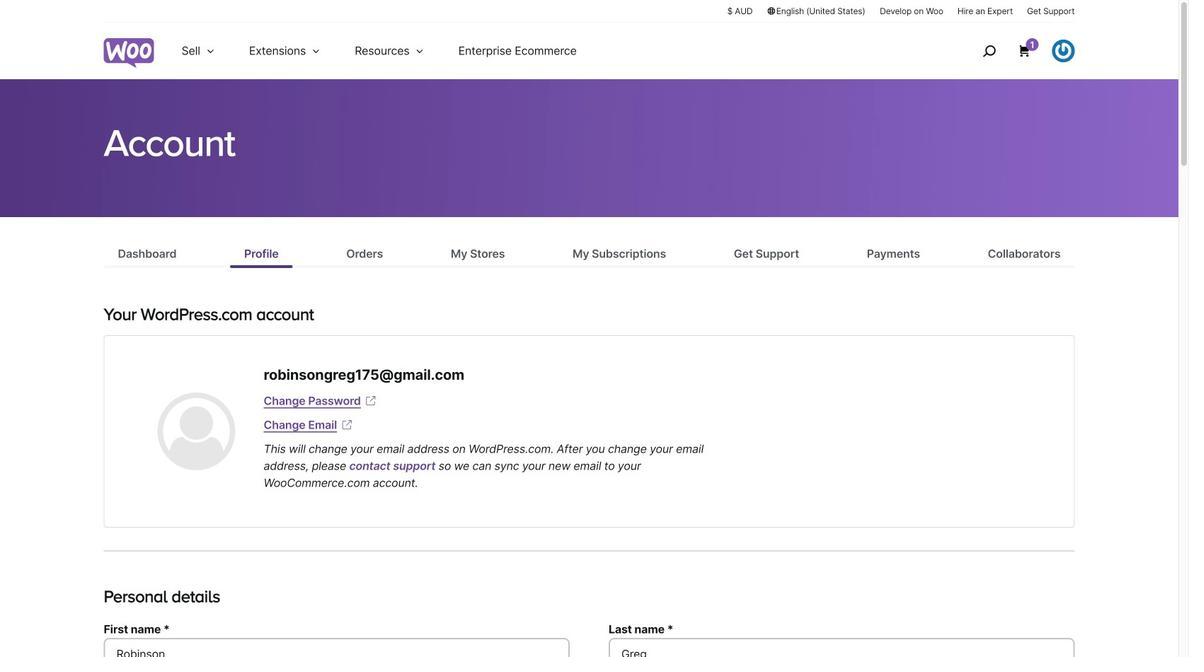 Task type: locate. For each thing, give the bounding box(es) containing it.
service navigation menu element
[[953, 28, 1075, 74]]

external link image
[[364, 394, 378, 409], [340, 418, 354, 433]]

0 horizontal spatial external link image
[[340, 418, 354, 433]]

None text field
[[104, 639, 570, 658], [609, 639, 1075, 658], [104, 639, 570, 658], [609, 639, 1075, 658]]

0 vertical spatial external link image
[[364, 394, 378, 409]]

1 horizontal spatial external link image
[[364, 394, 378, 409]]



Task type: describe. For each thing, give the bounding box(es) containing it.
search image
[[978, 40, 1001, 62]]

open account menu image
[[1053, 40, 1075, 62]]

1 vertical spatial external link image
[[340, 418, 354, 433]]

gravatar image image
[[158, 393, 235, 471]]



Task type: vqa. For each thing, say whether or not it's contained in the screenshot.
text box
yes



